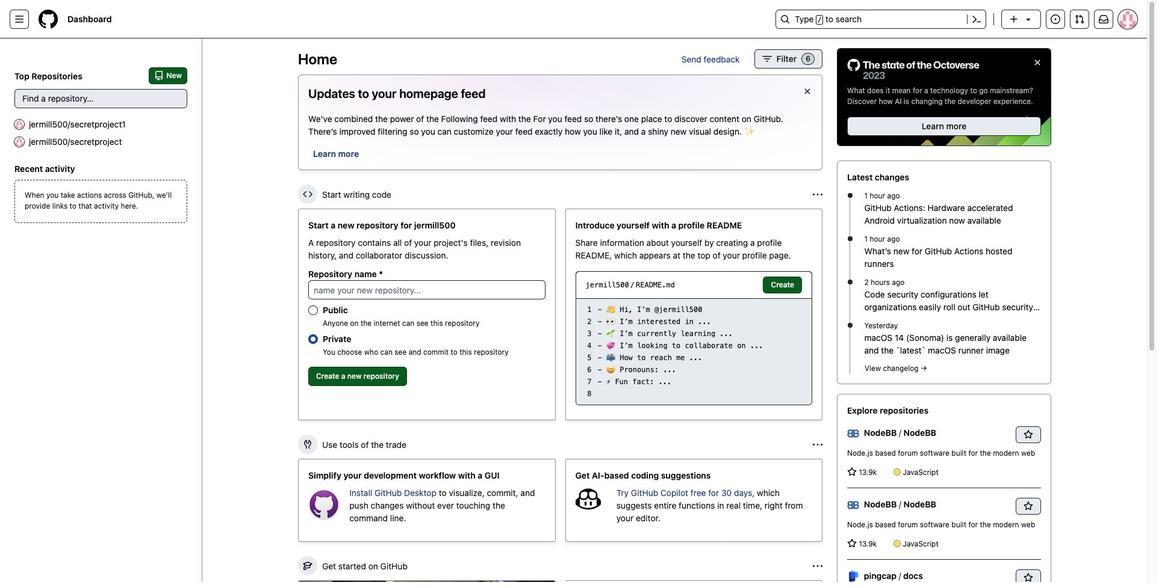 Task type: vqa. For each thing, say whether or not it's contained in the screenshot.
the Account element on the left
no



Task type: describe. For each thing, give the bounding box(es) containing it.
name your new repository... text field
[[308, 281, 545, 300]]

triangle down image
[[1024, 14, 1033, 24]]

notifications image
[[1099, 14, 1109, 24]]

star image for @nodebb profile icon
[[847, 540, 857, 549]]

what is github? image
[[299, 582, 555, 583]]

1 dot fill image from the top
[[845, 191, 855, 201]]

github desktop image
[[308, 490, 340, 521]]

why am i seeing this? image for get ai-based coding suggestions element
[[813, 440, 823, 450]]

close image
[[1033, 58, 1042, 67]]

what is github? element
[[298, 581, 555, 583]]

Find a repository… text field
[[14, 89, 187, 108]]

explore element
[[837, 48, 1051, 583]]

Top Repositories search field
[[14, 89, 187, 108]]

git pull request image
[[1075, 14, 1084, 24]]

homepage image
[[39, 10, 58, 29]]

star this repository image for @nodebb profile icon
[[1024, 502, 1033, 512]]

introduce yourself with a profile readme element
[[565, 209, 823, 421]]

star this repository image for @nodebb profile image
[[1024, 431, 1033, 440]]

tools image
[[303, 440, 313, 450]]

secretproject image
[[14, 137, 24, 147]]

github logo image
[[847, 58, 980, 81]]

secretproject1 image
[[14, 120, 24, 129]]

@nodebb profile image
[[847, 500, 859, 512]]

why am i seeing this? image for 'introduce yourself with a profile readme' element
[[813, 190, 823, 200]]

start a new repository element
[[298, 209, 555, 421]]



Task type: locate. For each thing, give the bounding box(es) containing it.
0 vertical spatial why am i seeing this? image
[[813, 190, 823, 200]]

mortar board image
[[303, 562, 313, 571]]

0 vertical spatial star this repository image
[[1024, 431, 1033, 440]]

star image
[[847, 468, 857, 478], [847, 540, 857, 549]]

star image up @pingcap profile icon
[[847, 540, 857, 549]]

issue opened image
[[1051, 14, 1060, 24]]

1 vertical spatial dot fill image
[[845, 234, 855, 244]]

get ai-based coding suggestions element
[[565, 459, 823, 543]]

code image
[[303, 190, 313, 199]]

2 star image from the top
[[847, 540, 857, 549]]

filter image
[[762, 54, 772, 64]]

simplify your development workflow with a gui element
[[298, 459, 555, 543]]

2 star this repository image from the top
[[1024, 502, 1033, 512]]

None radio
[[308, 306, 318, 316], [308, 335, 318, 344], [308, 306, 318, 316], [308, 335, 318, 344]]

1 star this repository image from the top
[[1024, 431, 1033, 440]]

0 vertical spatial star image
[[847, 468, 857, 478]]

explore repositories navigation
[[837, 394, 1051, 583]]

@pingcap profile image
[[847, 572, 859, 583]]

3 dot fill image from the top
[[845, 278, 855, 287]]

none submit inside 'introduce yourself with a profile readme' element
[[763, 277, 802, 294]]

try the github flow element
[[565, 581, 823, 583]]

why am i seeing this? image
[[813, 562, 823, 572]]

1 star image from the top
[[847, 468, 857, 478]]

2 dot fill image from the top
[[845, 234, 855, 244]]

command palette image
[[972, 14, 981, 24]]

star image up @nodebb profile icon
[[847, 468, 857, 478]]

None submit
[[763, 277, 802, 294]]

x image
[[803, 87, 812, 96]]

plus image
[[1009, 14, 1019, 24]]

dot fill image
[[845, 191, 855, 201], [845, 234, 855, 244], [845, 278, 855, 287]]

star image for @nodebb profile image
[[847, 468, 857, 478]]

1 vertical spatial star this repository image
[[1024, 502, 1033, 512]]

star this repository image
[[1024, 574, 1033, 583]]

1 why am i seeing this? image from the top
[[813, 190, 823, 200]]

dot fill image
[[845, 321, 855, 331]]

1 vertical spatial why am i seeing this? image
[[813, 440, 823, 450]]

1 vertical spatial star image
[[847, 540, 857, 549]]

0 vertical spatial dot fill image
[[845, 191, 855, 201]]

2 why am i seeing this? image from the top
[[813, 440, 823, 450]]

2 vertical spatial dot fill image
[[845, 278, 855, 287]]

why am i seeing this? image
[[813, 190, 823, 200], [813, 440, 823, 450]]

@nodebb profile image
[[847, 428, 859, 440]]

star this repository image
[[1024, 431, 1033, 440], [1024, 502, 1033, 512]]



